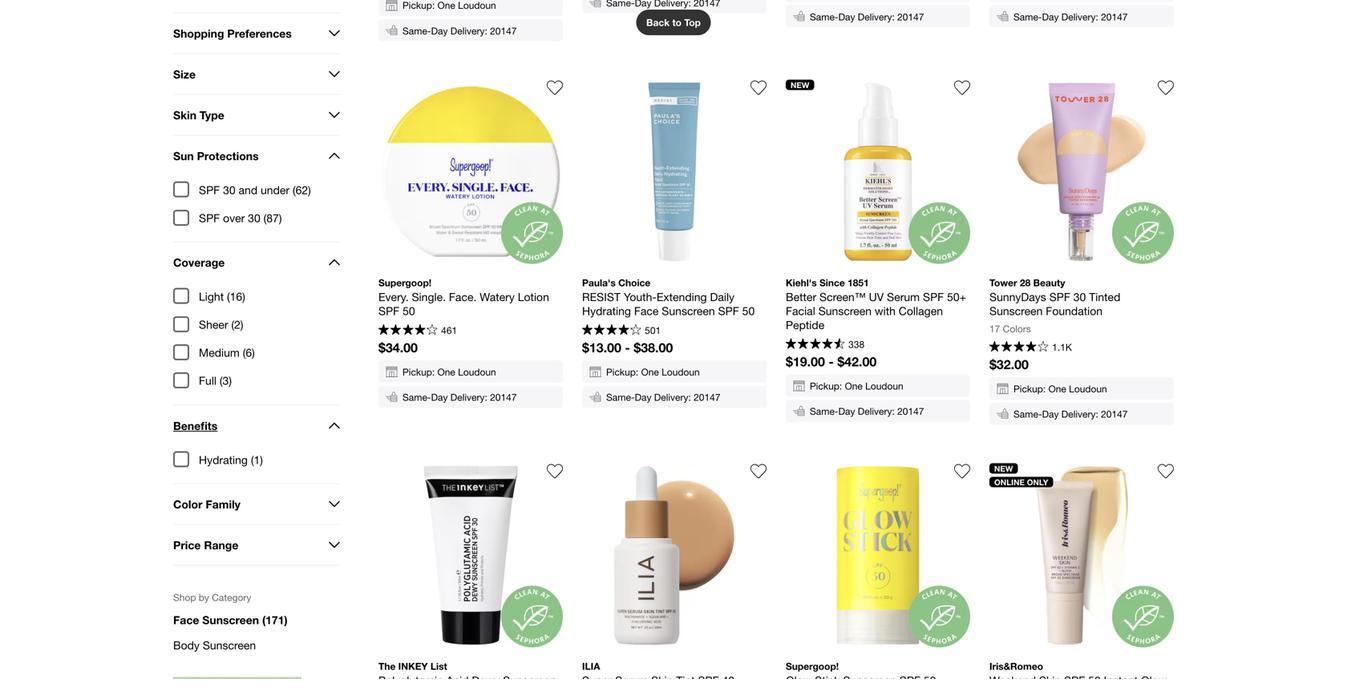 Task type: locate. For each thing, give the bounding box(es) containing it.
sunscreen down sunnydays
[[989, 305, 1043, 318]]

(87)
[[264, 212, 282, 225]]

lotion
[[518, 291, 549, 304]]

hydrating left (1)
[[199, 454, 248, 467]]

sunscreen inside kiehl's since 1851 better screen™ uv serum spf 50+ facial sunscreen with collagen peptide
[[818, 305, 872, 318]]

pickup: down $32.00
[[1014, 384, 1046, 395]]

loudoun for $19.00 - $42.00
[[865, 381, 903, 392]]

1 horizontal spatial hydrating
[[582, 305, 631, 318]]

supergoop! link
[[786, 457, 977, 680]]

30 left (87)
[[248, 212, 260, 225]]

size button
[[173, 54, 340, 94]]

30 left and
[[223, 183, 235, 197]]

(16)
[[227, 290, 245, 303]]

iris&romeo
[[989, 661, 1043, 673]]

pickup:
[[403, 367, 435, 378], [606, 367, 638, 378], [810, 381, 842, 392], [1014, 384, 1046, 395]]

love iris&romeo - weekend skin spf 50 instant glow mineral sunscreen with vitamin c + niacinamide image
[[1158, 464, 1174, 480]]

spf down 'every.'
[[378, 305, 399, 318]]

0 vertical spatial 30
[[223, 183, 235, 197]]

tinted
[[1089, 291, 1120, 304]]

full
[[199, 375, 217, 388]]

size
[[173, 68, 196, 81]]

one
[[437, 367, 455, 378], [641, 367, 659, 378], [845, 381, 863, 392], [1048, 384, 1066, 395]]

spf down beauty
[[1049, 291, 1070, 304]]

supergoop!
[[378, 278, 431, 289], [786, 661, 839, 673]]

day
[[838, 11, 855, 22], [1042, 11, 1059, 22], [431, 25, 448, 36], [431, 392, 448, 403], [635, 392, 651, 403], [838, 406, 855, 417], [1042, 409, 1059, 420]]

loudoun down $38.00
[[662, 367, 700, 378]]

1 vertical spatial hydrating
[[199, 454, 248, 467]]

hydrating
[[582, 305, 631, 318], [199, 454, 248, 467]]

body
[[173, 639, 200, 653]]

0 horizontal spatial 50
[[403, 305, 415, 318]]

preferences
[[227, 27, 292, 40]]

pickup: for $19.00 - $42.00
[[810, 381, 842, 392]]

1 horizontal spatial new
[[994, 464, 1013, 474]]

30 up foundation
[[1073, 291, 1086, 304]]

screen™
[[819, 291, 866, 304]]

one down $42.00
[[845, 381, 863, 392]]

sunscreen down extending
[[662, 305, 715, 318]]

30
[[223, 183, 235, 197], [248, 212, 260, 225], [1073, 291, 1086, 304]]

loudoun for $34.00
[[458, 367, 496, 378]]

price range
[[173, 539, 238, 552]]

shopping preferences
[[173, 27, 292, 40]]

and
[[239, 183, 258, 197]]

loudoun
[[458, 367, 496, 378], [662, 367, 700, 378], [865, 381, 903, 392], [1069, 384, 1107, 395]]

pickup: down the $13.00 - $38.00
[[606, 367, 638, 378]]

loudoun down supergoop! every. single. face. watery lotion spf 50
[[458, 367, 496, 378]]

1 horizontal spatial supergoop!
[[786, 661, 839, 673]]

one down $38.00
[[641, 367, 659, 378]]

2 vertical spatial 30
[[1073, 291, 1086, 304]]

4 stars element
[[378, 325, 438, 338], [582, 325, 641, 338], [989, 342, 1049, 355]]

2 horizontal spatial 30
[[1073, 291, 1086, 304]]

(171)
[[262, 614, 288, 627]]

sun protections
[[173, 149, 259, 163]]

skin type button
[[173, 95, 340, 135]]

shopping
[[173, 27, 224, 40]]

online
[[994, 478, 1025, 487]]

pickup: one loudoun down 461
[[403, 367, 496, 378]]

2 horizontal spatial same-day delivery: 20147 link
[[989, 0, 1174, 27]]

love paula's choice - resist youth-extending daily hydrating face sunscreen spf 50 image
[[751, 80, 767, 96]]

1 horizontal spatial 4 stars element
[[582, 325, 641, 338]]

1 horizontal spatial face
[[634, 305, 659, 318]]

1 horizontal spatial 50
[[742, 305, 755, 318]]

0 horizontal spatial supergoop!
[[378, 278, 431, 289]]

face down shop
[[173, 614, 199, 627]]

new right love paula's choice - resist youth-extending daily hydrating face sunscreen spf 50 icon
[[791, 80, 809, 90]]

love supergoop! - every. single. face. watery lotion spf 50 image
[[547, 80, 563, 96]]

50 inside 'paula's choice resist youth-extending daily hydrating face sunscreen spf 50'
[[742, 305, 755, 318]]

50 left facial
[[742, 305, 755, 318]]

type
[[200, 108, 224, 122]]

supergoop! inside supergoop! every. single. face. watery lotion spf 50
[[378, 278, 431, 289]]

one down 461
[[437, 367, 455, 378]]

pickup: one loudoun down $42.00
[[810, 381, 903, 392]]

0 vertical spatial face
[[634, 305, 659, 318]]

resist
[[582, 291, 621, 304]]

price
[[173, 539, 201, 552]]

0 horizontal spatial same-day delivery: 20147 link
[[378, 0, 563, 41]]

0 vertical spatial hydrating
[[582, 305, 631, 318]]

single.
[[412, 291, 446, 304]]

28
[[1020, 278, 1031, 289]]

color family
[[173, 498, 241, 511]]

0 horizontal spatial new
[[791, 80, 809, 90]]

spf down daily
[[718, 305, 739, 318]]

pickup: down $19.00 - $42.00
[[810, 381, 842, 392]]

spf over 30 (87)
[[199, 212, 282, 225]]

new
[[791, 80, 809, 90], [994, 464, 1013, 474]]

loudoun down $42.00
[[865, 381, 903, 392]]

4 stars element up '$13.00'
[[582, 325, 641, 338]]

- down "4.5 stars" element
[[829, 355, 834, 370]]

over
[[223, 212, 245, 225]]

better
[[786, 291, 816, 304]]

top
[[684, 17, 701, 28]]

spf up collagen
[[923, 291, 944, 304]]

delivery:
[[858, 11, 895, 22], [1061, 11, 1098, 22], [450, 25, 487, 36], [450, 392, 487, 403], [654, 392, 691, 403], [858, 406, 895, 417], [1061, 409, 1098, 420]]

- right '$13.00'
[[625, 341, 630, 356]]

coverage
[[173, 256, 225, 269]]

pickup: one loudoun down $38.00
[[606, 367, 700, 378]]

sunscreen
[[662, 305, 715, 318], [818, 305, 872, 318], [989, 305, 1043, 318], [202, 614, 259, 627], [203, 639, 256, 653]]

benefits button
[[173, 406, 340, 446]]

1 horizontal spatial 30
[[248, 212, 260, 225]]

pickup: one loudoun
[[403, 367, 496, 378], [606, 367, 700, 378], [810, 381, 903, 392], [1014, 384, 1107, 395]]

1 horizontal spatial -
[[829, 355, 834, 370]]

new inside new online only
[[994, 464, 1013, 474]]

4 stars element down colors
[[989, 342, 1049, 355]]

1 vertical spatial new
[[994, 464, 1013, 474]]

new online only
[[994, 464, 1048, 487]]

choice
[[618, 278, 651, 289]]

0 horizontal spatial 4 stars element
[[378, 325, 438, 338]]

the inkey list - polyglutamic acid dewy sunscreen spf 30 image
[[378, 464, 563, 648]]

pickup: down $34.00
[[403, 367, 435, 378]]

body sunscreen link
[[173, 633, 340, 659]]

hydrating down resist
[[582, 305, 631, 318]]

face down youth-
[[634, 305, 659, 318]]

20147
[[897, 11, 924, 22], [1101, 11, 1128, 22], [490, 25, 517, 36], [490, 392, 517, 403], [694, 392, 720, 403], [897, 406, 924, 417], [1101, 409, 1128, 420]]

1.1k reviews element
[[1052, 342, 1072, 353]]

pickup: for $13.00 - $38.00
[[606, 367, 638, 378]]

sunscreen inside 'paula's choice resist youth-extending daily hydrating face sunscreen spf 50'
[[662, 305, 715, 318]]

2 same-day delivery: 20147 link from the left
[[786, 0, 970, 27]]

1 vertical spatial supergoop!
[[786, 661, 839, 673]]

50+
[[947, 291, 966, 304]]

0 horizontal spatial -
[[625, 341, 630, 356]]

0 horizontal spatial 30
[[223, 183, 235, 197]]

4 stars element for $34.00
[[378, 325, 438, 338]]

4 stars element up $34.00
[[378, 325, 438, 338]]

spf inside supergoop! every. single. face. watery lotion spf 50
[[378, 305, 399, 318]]

shopping preferences button
[[173, 13, 340, 53]]

serum
[[887, 291, 920, 304]]

same-day delivery: 20147
[[810, 11, 924, 22], [1014, 11, 1128, 22], [403, 25, 517, 36], [403, 392, 517, 403], [606, 392, 720, 403], [810, 406, 924, 417], [1014, 409, 1128, 420]]

sunscreen down screen™
[[818, 305, 872, 318]]

50
[[403, 305, 415, 318], [742, 305, 755, 318]]

0 vertical spatial new
[[791, 80, 809, 90]]

tower 28 beauty - sunnydays spf 30 tinted sunscreen foundation image
[[989, 80, 1174, 264]]

color family button
[[173, 485, 340, 525]]

1 horizontal spatial same-day delivery: 20147 link
[[786, 0, 970, 27]]

ilia
[[582, 661, 600, 673]]

2 50 from the left
[[742, 305, 755, 318]]

face sunscreen (171) link
[[173, 608, 340, 633]]

(2)
[[231, 318, 243, 332]]

- for $19.00
[[829, 355, 834, 370]]

1 vertical spatial face
[[173, 614, 199, 627]]

-
[[625, 341, 630, 356], [829, 355, 834, 370]]

spf
[[199, 183, 220, 197], [199, 212, 220, 225], [923, 291, 944, 304], [1049, 291, 1070, 304], [378, 305, 399, 318], [718, 305, 739, 318]]

love ilia - super serum skin tint spf 40 skincare foundation image
[[751, 464, 767, 480]]

new up online
[[994, 464, 1013, 474]]

spf down sun protections
[[199, 183, 220, 197]]

338
[[849, 339, 865, 350]]

one for $19.00 - $42.00
[[845, 381, 863, 392]]

30 inside tower 28 beauty sunnydays spf 30 tinted sunscreen foundation 17 colors
[[1073, 291, 1086, 304]]

face sunscreen (171)
[[173, 614, 288, 627]]

daily
[[710, 291, 735, 304]]

1 50 from the left
[[403, 305, 415, 318]]

paula's
[[582, 278, 616, 289]]

face
[[634, 305, 659, 318], [173, 614, 199, 627]]

hydrating (1)
[[199, 454, 263, 467]]

50 down 'every.'
[[403, 305, 415, 318]]

0 vertical spatial supergoop!
[[378, 278, 431, 289]]



Task type: vqa. For each thing, say whether or not it's contained in the screenshot.
Grande Cosmetics - GrandeLASH-LIFT Heated Lash Curler image
no



Task type: describe. For each thing, give the bounding box(es) containing it.
supergoop! - every. single. face. watery lotion spf 50 image
[[378, 80, 563, 264]]

medium (6)
[[199, 346, 255, 360]]

every.
[[378, 291, 409, 304]]

peptide
[[786, 319, 824, 332]]

338 reviews element
[[849, 339, 865, 350]]

back to top
[[646, 17, 701, 28]]

light (16)
[[199, 290, 245, 303]]

(62)
[[293, 183, 311, 197]]

supergoop! for supergoop! every. single. face. watery lotion spf 50
[[378, 278, 431, 289]]

1.1k
[[1052, 342, 1072, 353]]

new for new online only
[[994, 464, 1013, 474]]

(1)
[[251, 454, 263, 467]]

1 same-day delivery: 20147 link from the left
[[378, 0, 563, 41]]

spf inside tower 28 beauty sunnydays spf 30 tinted sunscreen foundation 17 colors
[[1049, 291, 1070, 304]]

ilia link
[[582, 457, 773, 680]]

watery
[[480, 291, 515, 304]]

coverage button
[[173, 243, 340, 283]]

inkey
[[398, 661, 428, 673]]

skin
[[173, 108, 196, 122]]

by
[[199, 593, 209, 604]]

range
[[204, 539, 238, 552]]

501
[[645, 325, 661, 336]]

under
[[261, 183, 290, 197]]

spf inside kiehl's since 1851 better screen™ uv serum spf 50+ facial sunscreen with collagen peptide
[[923, 291, 944, 304]]

paula's choice resist youth-extending daily hydrating face sunscreen spf 50
[[582, 278, 755, 318]]

tower 28 beauty sunnydays spf 30 tinted sunscreen foundation 17 colors
[[989, 278, 1124, 335]]

full (3)
[[199, 375, 232, 388]]

ilia - super serum skin tint spf 40 skincare foundation image
[[582, 464, 767, 648]]

supergoop! every. single. face. watery lotion spf 50
[[378, 278, 552, 318]]

benefits
[[173, 420, 217, 433]]

pickup: one loudoun for $13.00 - $38.00
[[606, 367, 700, 378]]

face.
[[449, 291, 477, 304]]

- for $13.00
[[625, 341, 630, 356]]

17
[[989, 324, 1000, 335]]

beauty
[[1033, 278, 1065, 289]]

loudoun down 1.1k
[[1069, 384, 1107, 395]]

supergoop! for supergoop!
[[786, 661, 839, 673]]

list
[[431, 661, 447, 673]]

$32.00
[[989, 357, 1029, 373]]

shop by category
[[173, 593, 251, 604]]

spf left over
[[199, 212, 220, 225]]

kiehl's since 1851 better screen™ uv serum spf 50+ facial sunscreen with collagen peptide
[[786, 278, 969, 332]]

$38.00
[[634, 341, 673, 356]]

sunscreen inside tower 28 beauty sunnydays spf 30 tinted sunscreen foundation 17 colors
[[989, 305, 1043, 318]]

only
[[1027, 478, 1048, 487]]

since
[[819, 278, 845, 289]]

light
[[199, 290, 224, 303]]

colors
[[1003, 324, 1031, 335]]

paula's choice - resist youth-extending daily hydrating face sunscreen spf 50 image
[[582, 80, 767, 264]]

1 vertical spatial 30
[[248, 212, 260, 225]]

face inside 'paula's choice resist youth-extending daily hydrating face sunscreen spf 50'
[[634, 305, 659, 318]]

$19.00
[[786, 355, 825, 370]]

sunnydays
[[989, 291, 1046, 304]]

sheer (2)
[[199, 318, 243, 332]]

(3)
[[220, 375, 232, 388]]

hydrating inside 'paula's choice resist youth-extending daily hydrating face sunscreen spf 50'
[[582, 305, 631, 318]]

skin type
[[173, 108, 224, 122]]

body sunscreen
[[173, 639, 256, 653]]

back to top button
[[636, 10, 711, 35]]

501 reviews element
[[645, 325, 661, 336]]

2 horizontal spatial 4 stars element
[[989, 342, 1049, 355]]

price range button
[[173, 526, 340, 566]]

spf inside 'paula's choice resist youth-extending daily hydrating face sunscreen spf 50'
[[718, 305, 739, 318]]

color
[[173, 498, 203, 511]]

the inkey list link
[[378, 457, 569, 680]]

extending
[[657, 291, 707, 304]]

kiehl's
[[786, 278, 817, 289]]

image de bannière avec contenu sponsorisé image
[[173, 678, 301, 680]]

love kiehl's since 1851 - better screen™ uv serum spf 50+ facial sunscreen with collagen peptide image
[[954, 80, 970, 96]]

$34.00
[[378, 341, 418, 356]]

sunscreen down face sunscreen (171)
[[203, 639, 256, 653]]

0 horizontal spatial hydrating
[[199, 454, 248, 467]]

4 stars element for $13.00 - $38.00
[[582, 325, 641, 338]]

the
[[378, 661, 396, 673]]

uv
[[869, 291, 884, 304]]

4.5 stars element
[[786, 339, 845, 352]]

sheer
[[199, 318, 228, 332]]

love supergoop! - glow stick sunscreen spf 50 image
[[954, 464, 970, 480]]

one for $34.00
[[437, 367, 455, 378]]

3 same-day delivery: 20147 link from the left
[[989, 0, 1174, 27]]

1851
[[848, 278, 869, 289]]

family
[[206, 498, 241, 511]]

facial
[[786, 305, 815, 318]]

loudoun for $13.00 - $38.00
[[662, 367, 700, 378]]

love tower 28 beauty - sunnydays spf 30 tinted sunscreen foundation image
[[1158, 80, 1174, 96]]

0 horizontal spatial face
[[173, 614, 199, 627]]

one for $13.00 - $38.00
[[641, 367, 659, 378]]

new for new
[[791, 80, 809, 90]]

iris&romeo - weekend skin spf 50 instant glow mineral sunscreen with vitamin c + niacinamide image
[[989, 464, 1174, 648]]

collagen
[[899, 305, 943, 318]]

$13.00 - $38.00
[[582, 341, 673, 356]]

pickup: one loudoun down 1.1k
[[1014, 384, 1107, 395]]

the inkey list
[[378, 661, 447, 673]]

foundation
[[1046, 305, 1103, 318]]

spf 30 and under (62)
[[199, 183, 311, 197]]

shop
[[173, 593, 196, 604]]

pickup: one loudoun for $34.00
[[403, 367, 496, 378]]

tower
[[989, 278, 1017, 289]]

supergoop! - glow stick sunscreen spf 50 image
[[786, 464, 970, 648]]

medium
[[199, 346, 240, 360]]

sun protections button
[[173, 136, 340, 176]]

kiehl's since 1851 - better screen™ uv serum spf 50+ facial sunscreen with collagen peptide image
[[786, 80, 970, 264]]

sunscreen down the 'category'
[[202, 614, 259, 627]]

love the inkey list - polyglutamic acid dewy sunscreen spf 30 image
[[547, 464, 563, 480]]

$13.00
[[582, 341, 621, 356]]

pickup: for $34.00
[[403, 367, 435, 378]]

one down 1.1k
[[1048, 384, 1066, 395]]

461 reviews element
[[441, 325, 457, 336]]

category
[[212, 593, 251, 604]]

youth-
[[624, 291, 657, 304]]

$42.00
[[837, 355, 877, 370]]

pickup: one loudoun for $19.00 - $42.00
[[810, 381, 903, 392]]

sun
[[173, 149, 194, 163]]

461
[[441, 325, 457, 336]]

back
[[646, 17, 670, 28]]

50 inside supergoop! every. single. face. watery lotion spf 50
[[403, 305, 415, 318]]



